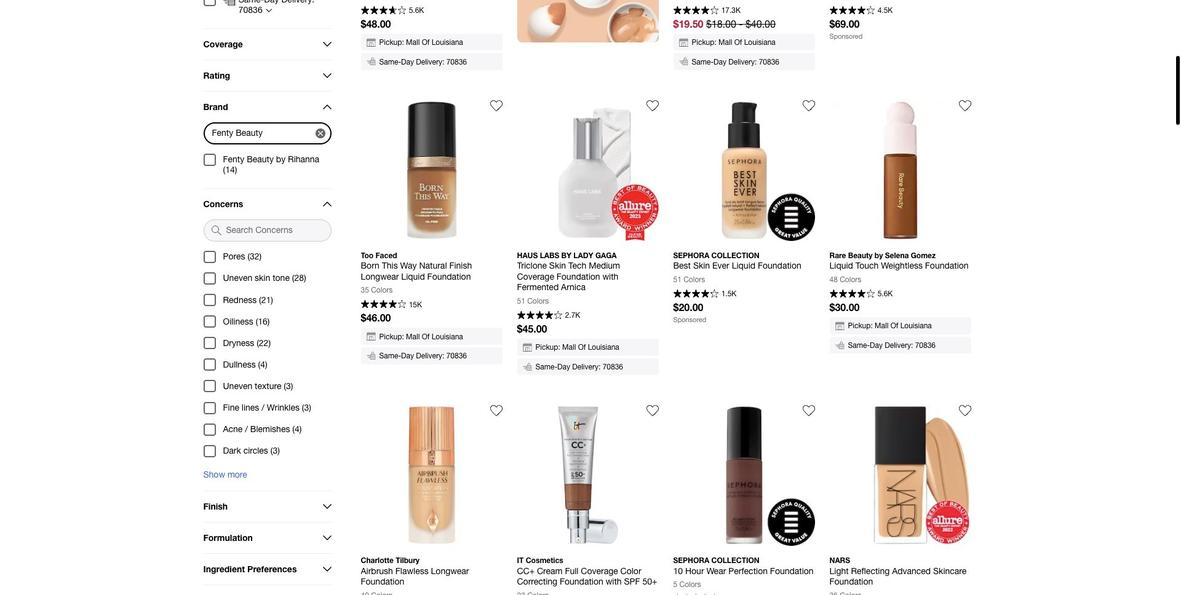 Task type: describe. For each thing, give the bounding box(es) containing it.
15k reviews element
[[409, 301, 422, 309]]

too faced - born this way natural finish longwear liquid foundation image
[[361, 100, 502, 241]]

nars - light reflecting advanced skincare foundation image
[[830, 405, 971, 547]]

2.7k reviews element
[[565, 312, 581, 320]]

4 stars element for 1.5k reviews element
[[674, 290, 719, 300]]

sign in to love too faced - born this way natural finish longwear liquid foundation image
[[490, 100, 502, 112]]

charlotte tilbury - airbrush flawless longwear foundation image
[[361, 405, 502, 547]]

1.5k reviews element
[[722, 291, 737, 298]]

sign in to love haus labs by lady gaga - triclone skin tech medium coverage foundation with fermented arnica image
[[646, 100, 659, 112]]

foundation finder | take the quiz > image
[[517, 0, 659, 43]]

sign in to love sephora collection - best skin ever liquid foundation image
[[803, 100, 815, 112]]

3.5 stars element
[[361, 6, 406, 16]]



Task type: vqa. For each thing, say whether or not it's contained in the screenshot.
rightmost 5.6K Reviews element
yes



Task type: locate. For each thing, give the bounding box(es) containing it.
0 vertical spatial 5.6k reviews element
[[409, 7, 424, 14]]

1 horizontal spatial 5.6k reviews element
[[878, 291, 893, 298]]

rare beauty by selena gomez - liquid touch weightless foundation image
[[830, 100, 971, 241]]

sign in to love sephora collection - 10 hour wear perfection foundation image
[[803, 405, 815, 417]]

17.3k reviews element
[[722, 7, 741, 14]]

sign in to love rare beauty by selena gomez - liquid touch weightless foundation image
[[959, 100, 971, 112]]

4 stars element
[[674, 6, 719, 16], [830, 6, 875, 16], [674, 290, 719, 300], [830, 290, 875, 300], [361, 301, 406, 310], [517, 311, 563, 321], [674, 595, 719, 596]]

4 stars element for 15k reviews element
[[361, 301, 406, 310]]

4 stars element for 17.3k reviews element
[[674, 6, 719, 16]]

sign in to love it cosmetics - cc+ cream full coverage color correcting foundation with spf 50+ image
[[646, 405, 659, 417]]

sephora collection - best skin ever liquid foundation image
[[674, 100, 815, 241]]

it cosmetics - cc+ cream full coverage color correcting foundation with spf 50+ image
[[517, 405, 659, 547]]

sign in to love nars - light reflecting advanced skincare foundation image
[[959, 405, 971, 417]]

sephora collection - 10 hour wear perfection foundation image
[[674, 405, 815, 547]]

Search Brand search field
[[205, 123, 315, 143]]

4 stars element for 4.5k reviews element
[[830, 6, 875, 16]]

4.5k reviews element
[[878, 7, 893, 14]]

haus labs by lady gaga - triclone skin tech medium coverage foundation with fermented arnica image
[[517, 100, 659, 241]]

sign in to love charlotte tilbury - airbrush flawless longwear foundation image
[[490, 405, 502, 417]]

4 stars element for 2.7k reviews element
[[517, 311, 563, 321]]

Search Concerns search field
[[221, 220, 331, 241]]

1 vertical spatial 5.6k reviews element
[[878, 291, 893, 298]]

5.6k reviews element
[[409, 7, 424, 14], [878, 291, 893, 298]]

0 horizontal spatial 5.6k reviews element
[[409, 7, 424, 14]]



